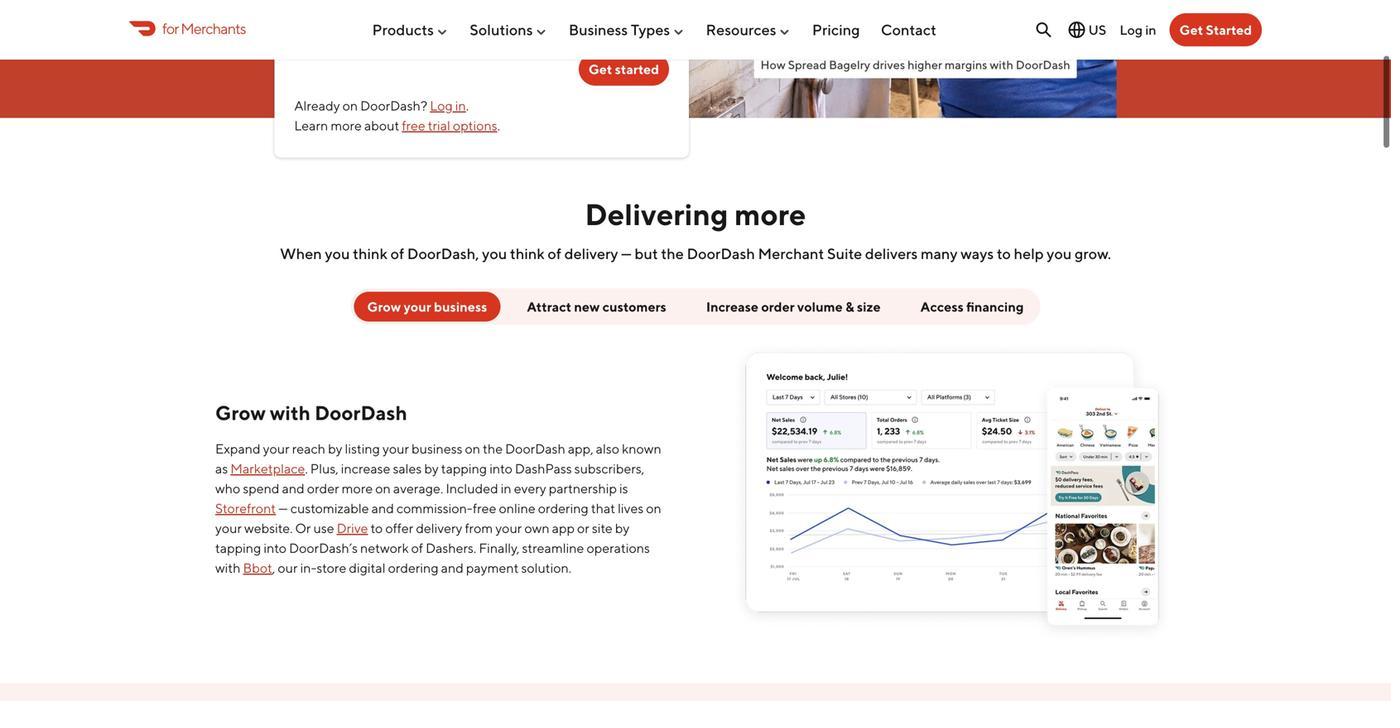 Task type: vqa. For each thing, say whether or not it's contained in the screenshot.
the to offer delivery from your own app or site by tapping into DoorDash's network of Dashers. Finally, streamline operations with
yes



Task type: locate. For each thing, give the bounding box(es) containing it.
1 vertical spatial delivery
[[416, 520, 462, 536]]

to up network
[[371, 520, 383, 536]]

globe line image
[[1067, 20, 1087, 40]]

with right margins
[[990, 58, 1013, 72]]

for merchants
[[162, 19, 246, 37]]

2 vertical spatial more
[[342, 481, 373, 496]]

more up merchant
[[734, 197, 806, 232]]

0 vertical spatial ordering
[[538, 501, 589, 516]]

your down doordash,
[[404, 299, 431, 315]]

sales
[[393, 461, 422, 477]]

started
[[1206, 22, 1252, 38]]

0 horizontal spatial —
[[278, 501, 288, 516]]

think up the attract
[[510, 245, 545, 262]]

1 horizontal spatial order
[[761, 299, 795, 315]]

free inside — customizable and commission-free online ordering that lives on your website. or use
[[473, 501, 496, 516]]

on down increase
[[375, 481, 391, 496]]

tapping
[[441, 461, 487, 477], [215, 540, 261, 556]]

you right help
[[1047, 245, 1072, 262]]

grow with doordash tab list
[[189, 289, 1202, 640]]

free up from
[[473, 501, 496, 516]]

order down plus,
[[307, 481, 339, 496]]

1 horizontal spatial tapping
[[441, 461, 487, 477]]

free left the trial
[[402, 118, 425, 134]]

doordash down the globe line image
[[1016, 58, 1070, 72]]

1 horizontal spatial log
[[1120, 22, 1143, 38]]

ordering down network
[[388, 560, 439, 576]]

website.
[[244, 520, 293, 536]]

0 vertical spatial to
[[997, 245, 1011, 262]]

listing
[[345, 441, 380, 457]]

on right 'already'
[[342, 98, 358, 114]]

0 vertical spatial free
[[402, 118, 425, 134]]

spread
[[788, 58, 827, 72]]

0 horizontal spatial tapping
[[215, 540, 261, 556]]

1 horizontal spatial the
[[661, 245, 684, 262]]

1 horizontal spatial free
[[473, 501, 496, 516]]

increase
[[341, 461, 390, 477]]

payment
[[466, 560, 519, 576]]

on
[[342, 98, 358, 114], [465, 441, 480, 457], [375, 481, 391, 496], [646, 501, 661, 516]]

0 vertical spatial by
[[328, 441, 342, 457]]

storefront
[[215, 501, 276, 516]]

get for get started
[[589, 61, 612, 77]]

grow inside chevron right tab panel
[[215, 401, 266, 425]]

on inside expand your reach by listing your business on the doordash app, also known as
[[465, 441, 480, 457]]

ways
[[961, 245, 994, 262]]

when you think of doordash, you think of delivery — but the doordash merchant suite delivers many ways to help you grow.
[[280, 245, 1111, 262]]

business down doordash,
[[434, 299, 487, 315]]

1 vertical spatial grow
[[215, 401, 266, 425]]

tapping up bbot
[[215, 540, 261, 556]]

operations
[[587, 540, 650, 556]]

by right site
[[615, 520, 630, 536]]

1 vertical spatial —
[[278, 501, 288, 516]]

increase
[[706, 299, 759, 315]]

1 horizontal spatial get
[[1180, 22, 1203, 38]]

0 vertical spatial business
[[434, 299, 487, 315]]

— up website.
[[278, 501, 288, 516]]

bagelry
[[829, 58, 870, 72]]

by inside expand your reach by listing your business on the doordash app, also known as
[[328, 441, 342, 457]]

log right the us
[[1120, 22, 1143, 38]]

free inside already on doordash? log in . learn more about free trial options .
[[402, 118, 425, 134]]

grow for grow with doordash
[[215, 401, 266, 425]]

0 vertical spatial .
[[466, 98, 469, 114]]

— customizable and commission-free online ordering that lives on your website. or use
[[215, 501, 661, 536]]

of up bbot , our in-store digital ordering and payment solution.
[[411, 540, 423, 556]]

0 horizontal spatial think
[[353, 245, 388, 262]]

ordering
[[538, 501, 589, 516], [388, 560, 439, 576]]

0 vertical spatial grow
[[367, 299, 401, 315]]

how
[[761, 58, 786, 72]]

0 vertical spatial in
[[1145, 22, 1156, 38]]

log in link
[[1120, 22, 1156, 38], [430, 98, 466, 114]]

3 you from the left
[[1047, 245, 1072, 262]]

— inside — customizable and commission-free online ordering that lives on your website. or use
[[278, 501, 288, 516]]

1 horizontal spatial by
[[424, 461, 439, 477]]

0 horizontal spatial you
[[325, 245, 350, 262]]

of inside 'to offer delivery from your own app or site by tapping into doordash's network of dashers. finally, streamline operations with'
[[411, 540, 423, 556]]

pricing
[[812, 21, 860, 39]]

use
[[313, 520, 334, 536]]

2 vertical spatial with
[[215, 560, 241, 576]]

0 vertical spatial into
[[490, 461, 512, 477]]

1 horizontal spatial with
[[270, 401, 311, 425]]

2 vertical spatial by
[[615, 520, 630, 536]]

1 vertical spatial ordering
[[388, 560, 439, 576]]

business
[[434, 299, 487, 315], [412, 441, 462, 457]]

by
[[328, 441, 342, 457], [424, 461, 439, 477], [615, 520, 630, 536]]

delivery up new
[[564, 245, 618, 262]]

or
[[577, 520, 589, 536]]

in right the us
[[1145, 22, 1156, 38]]

ordering up app
[[538, 501, 589, 516]]

how spread bagelry drives higher margins with doordash
[[761, 58, 1070, 72]]

1 vertical spatial tapping
[[215, 540, 261, 556]]

get started button
[[1170, 13, 1262, 46]]

your down 'online' in the left bottom of the page
[[495, 520, 522, 536]]

. right the trial
[[497, 118, 500, 134]]

that
[[591, 501, 615, 516]]

more inside ". plus, increase sales by tapping into dashpass subscribers, who spend and order more on average. included in every partnership is storefront"
[[342, 481, 373, 496]]

0 horizontal spatial log
[[430, 98, 453, 114]]

with up reach at the bottom of page
[[270, 401, 311, 425]]

0 horizontal spatial with
[[215, 560, 241, 576]]

to left help
[[997, 245, 1011, 262]]

grow.
[[1075, 245, 1111, 262]]

delivery
[[564, 245, 618, 262], [416, 520, 462, 536]]

contact
[[881, 21, 936, 39]]

1 horizontal spatial of
[[411, 540, 423, 556]]

doordash inside expand your reach by listing your business on the doordash app, also known as
[[505, 441, 565, 457]]

0 horizontal spatial the
[[483, 441, 503, 457]]

0 horizontal spatial free
[[402, 118, 425, 134]]

grow inside grow your business button
[[367, 299, 401, 315]]

2 vertical spatial in
[[501, 481, 511, 496]]

0 vertical spatial —
[[621, 245, 632, 262]]

0 horizontal spatial ordering
[[388, 560, 439, 576]]

1 vertical spatial the
[[483, 441, 503, 457]]

finally,
[[479, 540, 520, 556]]

as
[[215, 461, 228, 477]]

on up included
[[465, 441, 480, 457]]

1 vertical spatial with
[[270, 401, 311, 425]]

0 horizontal spatial grow
[[215, 401, 266, 425]]

doordash up dashpass
[[505, 441, 565, 457]]

into up the ,
[[264, 540, 287, 556]]

you right doordash,
[[482, 245, 507, 262]]

by up average.
[[424, 461, 439, 477]]

by inside 'to offer delivery from your own app or site by tapping into doordash's network of dashers. finally, streamline operations with'
[[615, 520, 630, 536]]

0 vertical spatial more
[[331, 118, 362, 134]]

—
[[621, 245, 632, 262], [278, 501, 288, 516]]

to offer delivery from your own app or site by tapping into doordash's network of dashers. finally, streamline operations with
[[215, 520, 650, 576]]

on inside — customizable and commission-free online ordering that lives on your website. or use
[[646, 501, 661, 516]]

of
[[391, 245, 404, 262], [548, 245, 561, 262], [411, 540, 423, 556]]

ordering for that
[[538, 501, 589, 516]]

more down increase
[[342, 481, 373, 496]]

us
[[1088, 22, 1106, 38]]

the up included
[[483, 441, 503, 457]]

solution.
[[521, 560, 572, 576]]

access
[[921, 299, 964, 315]]

your down storefront link
[[215, 520, 242, 536]]

spend
[[243, 481, 279, 496]]

or
[[295, 520, 311, 536]]

types
[[631, 21, 670, 39]]

2 horizontal spatial .
[[497, 118, 500, 134]]

ordering inside — customizable and commission-free online ordering that lives on your website. or use
[[538, 501, 589, 516]]

1 you from the left
[[325, 245, 350, 262]]

products
[[372, 21, 434, 39]]

1 vertical spatial to
[[371, 520, 383, 536]]

with left bbot
[[215, 560, 241, 576]]

1 vertical spatial in
[[455, 98, 466, 114]]

delivering
[[585, 197, 728, 232]]

of up the attract
[[548, 245, 561, 262]]

1 horizontal spatial ordering
[[538, 501, 589, 516]]

more
[[331, 118, 362, 134], [734, 197, 806, 232], [342, 481, 373, 496]]

1 vertical spatial log
[[430, 98, 453, 114]]

the right but
[[661, 245, 684, 262]]

1 horizontal spatial in
[[501, 481, 511, 496]]

insights you can use image
[[729, 338, 1176, 640]]

drives
[[873, 58, 905, 72]]

0 horizontal spatial get
[[589, 61, 612, 77]]

0 horizontal spatial by
[[328, 441, 342, 457]]

log in link up free trial options link
[[430, 98, 466, 114]]

1 horizontal spatial to
[[997, 245, 1011, 262]]

site
[[592, 520, 613, 536]]

tapping inside 'to offer delivery from your own app or site by tapping into doordash's network of dashers. finally, streamline operations with'
[[215, 540, 261, 556]]

. up options
[[466, 98, 469, 114]]

log in link right the us
[[1120, 22, 1156, 38]]

,
[[272, 560, 275, 576]]

subscribers,
[[574, 461, 644, 477]]

access financing
[[921, 299, 1024, 315]]

resources link
[[706, 14, 791, 45]]

on right lives
[[646, 501, 661, 516]]

order left volume
[[761, 299, 795, 315]]

think right when
[[353, 245, 388, 262]]

0 horizontal spatial delivery
[[416, 520, 462, 536]]

your inside 'to offer delivery from your own app or site by tapping into doordash's network of dashers. finally, streamline operations with'
[[495, 520, 522, 536]]

the
[[661, 245, 684, 262], [483, 441, 503, 457]]

1 vertical spatial get
[[589, 61, 612, 77]]

bbot , our in-store digital ordering and payment solution.
[[243, 560, 572, 576]]

0 horizontal spatial in
[[455, 98, 466, 114]]

by inside ". plus, increase sales by tapping into dashpass subscribers, who spend and order more on average. included in every partnership is storefront"
[[424, 461, 439, 477]]

of left doordash,
[[391, 245, 404, 262]]

into up included
[[490, 461, 512, 477]]

options
[[453, 118, 497, 134]]

expand your reach by listing your business on the doordash app, also known as
[[215, 441, 661, 477]]

0 vertical spatial tapping
[[441, 461, 487, 477]]

2 horizontal spatial you
[[1047, 245, 1072, 262]]

1 horizontal spatial you
[[482, 245, 507, 262]]

delivers
[[865, 245, 918, 262]]

1 vertical spatial order
[[307, 481, 339, 496]]

.
[[466, 98, 469, 114], [497, 118, 500, 134], [305, 461, 308, 477]]

. left plus,
[[305, 461, 308, 477]]

tapping up included
[[441, 461, 487, 477]]

0 vertical spatial log in link
[[1120, 22, 1156, 38]]

the inside expand your reach by listing your business on the doordash app, also known as
[[483, 441, 503, 457]]

and
[[282, 481, 305, 496], [372, 501, 394, 516], [441, 560, 464, 576]]

0 vertical spatial order
[[761, 299, 795, 315]]

1 vertical spatial business
[[412, 441, 462, 457]]

0 horizontal spatial order
[[307, 481, 339, 496]]

business up sales
[[412, 441, 462, 457]]

doordash up listing
[[315, 401, 407, 425]]

1 horizontal spatial and
[[372, 501, 394, 516]]

1 vertical spatial free
[[473, 501, 496, 516]]

2 think from the left
[[510, 245, 545, 262]]

1 vertical spatial by
[[424, 461, 439, 477]]

and down dashers.
[[441, 560, 464, 576]]

suite
[[827, 245, 862, 262]]

customizable
[[290, 501, 369, 516]]

delivery down commission-
[[416, 520, 462, 536]]

2 horizontal spatial by
[[615, 520, 630, 536]]

and inside — customizable and commission-free online ordering that lives on your website. or use
[[372, 501, 394, 516]]

more right learn in the top of the page
[[331, 118, 362, 134]]

0 vertical spatial with
[[990, 58, 1013, 72]]

0 vertical spatial delivery
[[564, 245, 618, 262]]

in up free trial options link
[[455, 98, 466, 114]]

0 horizontal spatial to
[[371, 520, 383, 536]]

your inside button
[[404, 299, 431, 315]]

solutions link
[[470, 14, 548, 45]]

drive link
[[337, 520, 368, 536]]

and right spend
[[282, 481, 305, 496]]

1 horizontal spatial think
[[510, 245, 545, 262]]

offer
[[385, 520, 413, 536]]

get for get started
[[1180, 22, 1203, 38]]

pricing link
[[812, 14, 860, 45]]

partnership
[[549, 481, 617, 496]]

trial
[[428, 118, 450, 134]]

1 vertical spatial log in link
[[430, 98, 466, 114]]

0 horizontal spatial into
[[264, 540, 287, 556]]

2 vertical spatial and
[[441, 560, 464, 576]]

1 horizontal spatial into
[[490, 461, 512, 477]]

online
[[499, 501, 536, 516]]

1 horizontal spatial grow
[[367, 299, 401, 315]]

. plus, increase sales by tapping into dashpass subscribers, who spend and order more on average. included in every partnership is storefront
[[215, 461, 644, 516]]

on inside ". plus, increase sales by tapping into dashpass subscribers, who spend and order more on average. included in every partnership is storefront"
[[375, 481, 391, 496]]

doordash
[[1016, 58, 1070, 72], [687, 245, 755, 262], [315, 401, 407, 425], [505, 441, 565, 457]]

with
[[990, 58, 1013, 72], [270, 401, 311, 425], [215, 560, 241, 576]]

log up the trial
[[430, 98, 453, 114]]

0 horizontal spatial .
[[305, 461, 308, 477]]

by up plus,
[[328, 441, 342, 457]]

1 vertical spatial into
[[264, 540, 287, 556]]

in inside ". plus, increase sales by tapping into dashpass subscribers, who spend and order more on average. included in every partnership is storefront"
[[501, 481, 511, 496]]

into
[[490, 461, 512, 477], [264, 540, 287, 556]]

— left but
[[621, 245, 632, 262]]

0 vertical spatial and
[[282, 481, 305, 496]]

0 vertical spatial get
[[1180, 22, 1203, 38]]

and up offer
[[372, 501, 394, 516]]

average.
[[393, 481, 443, 496]]

1 vertical spatial and
[[372, 501, 394, 516]]

get
[[1180, 22, 1203, 38], [589, 61, 612, 77]]

expand
[[215, 441, 261, 457]]

you right when
[[325, 245, 350, 262]]

digital
[[349, 560, 385, 576]]

2 vertical spatial .
[[305, 461, 308, 477]]

0 horizontal spatial and
[[282, 481, 305, 496]]

in up 'online' in the left bottom of the page
[[501, 481, 511, 496]]

your inside — customizable and commission-free online ordering that lives on your website. or use
[[215, 520, 242, 536]]



Task type: describe. For each thing, give the bounding box(es) containing it.
financing
[[966, 299, 1024, 315]]

on inside already on doordash? log in . learn more about free trial options .
[[342, 98, 358, 114]]

your up marketplace
[[263, 441, 290, 457]]

log inside already on doordash? log in . learn more about free trial options .
[[430, 98, 453, 114]]

chevron right tab panel
[[189, 338, 1202, 640]]

2 you from the left
[[482, 245, 507, 262]]

but
[[635, 245, 658, 262]]

in inside already on doordash? log in . learn more about free trial options .
[[455, 98, 466, 114]]

in-
[[300, 560, 317, 576]]

doordash,
[[407, 245, 479, 262]]

0 vertical spatial the
[[661, 245, 684, 262]]

more inside already on doordash? log in . learn more about free trial options .
[[331, 118, 362, 134]]

how spread bagelry drives higher margins with doordash link
[[754, 51, 1077, 78]]

attract new customers
[[527, 299, 666, 315]]

2 horizontal spatial of
[[548, 245, 561, 262]]

attract
[[527, 299, 571, 315]]

ordering for and
[[388, 560, 439, 576]]

also
[[596, 441, 619, 457]]

order inside ". plus, increase sales by tapping into dashpass subscribers, who spend and order more on average. included in every partnership is storefront"
[[307, 481, 339, 496]]

0 horizontal spatial of
[[391, 245, 404, 262]]

app
[[552, 520, 575, 536]]

network
[[360, 540, 409, 556]]

drive
[[337, 520, 368, 536]]

access financing button
[[907, 292, 1037, 322]]

storefront link
[[215, 501, 276, 516]]

1 horizontal spatial delivery
[[564, 245, 618, 262]]

who
[[215, 481, 240, 496]]

size
[[857, 299, 881, 315]]

doordash's
[[289, 540, 358, 556]]

grow your business button
[[354, 292, 501, 322]]

dashers.
[[426, 540, 476, 556]]

merchants
[[181, 19, 246, 37]]

2 horizontal spatial with
[[990, 58, 1013, 72]]

business
[[569, 21, 628, 39]]

started
[[615, 61, 659, 77]]

marketplace link
[[230, 461, 305, 477]]

1 vertical spatial more
[[734, 197, 806, 232]]

2 horizontal spatial and
[[441, 560, 464, 576]]

0 vertical spatial log
[[1120, 22, 1143, 38]]

many
[[921, 245, 958, 262]]

1 vertical spatial .
[[497, 118, 500, 134]]

help
[[1014, 245, 1044, 262]]

merchant
[[758, 245, 824, 262]]

products link
[[372, 14, 449, 45]]

included
[[446, 481, 498, 496]]

doordash inside how spread bagelry drives higher margins with doordash link
[[1016, 58, 1070, 72]]

resources
[[706, 21, 776, 39]]

doordash down delivering more
[[687, 245, 755, 262]]

doordash?
[[360, 98, 427, 114]]

grow your business
[[367, 299, 487, 315]]

already
[[294, 98, 340, 114]]

log in
[[1120, 22, 1156, 38]]

for
[[162, 19, 179, 37]]

lives
[[618, 501, 644, 516]]

own
[[524, 520, 550, 536]]

get started
[[589, 61, 659, 77]]

volume
[[797, 299, 843, 315]]

increase order volume & size button
[[693, 292, 894, 322]]

already on doordash? log in . learn more about free trial options .
[[294, 98, 500, 134]]

for merchants link
[[129, 17, 246, 40]]

margins
[[945, 58, 987, 72]]

&
[[846, 299, 854, 315]]

solutions
[[470, 21, 533, 39]]

bbot
[[243, 560, 272, 576]]

. inside ". plus, increase sales by tapping into dashpass subscribers, who spend and order more on average. included in every partnership is storefront"
[[305, 461, 308, 477]]

1 horizontal spatial .
[[466, 98, 469, 114]]

store
[[317, 560, 346, 576]]

grow with doordash
[[215, 401, 407, 425]]

learn
[[294, 118, 328, 134]]

tapping inside ". plus, increase sales by tapping into dashpass subscribers, who spend and order more on average. included in every partnership is storefront"
[[441, 461, 487, 477]]

from
[[465, 520, 493, 536]]

business inside button
[[434, 299, 487, 315]]

reach
[[292, 441, 325, 457]]

plus,
[[310, 461, 338, 477]]

business types
[[569, 21, 670, 39]]

your up sales
[[383, 441, 409, 457]]

order inside "button"
[[761, 299, 795, 315]]

to inside 'to offer delivery from your own app or site by tapping into doordash's network of dashers. finally, streamline operations with'
[[371, 520, 383, 536]]

with inside 'to offer delivery from your own app or site by tapping into doordash's network of dashers. finally, streamline operations with'
[[215, 560, 241, 576]]

higher
[[908, 58, 942, 72]]

about
[[364, 118, 399, 134]]

0 horizontal spatial log in link
[[430, 98, 466, 114]]

and inside ". plus, increase sales by tapping into dashpass subscribers, who spend and order more on average. included in every partnership is storefront"
[[282, 481, 305, 496]]

every
[[514, 481, 546, 496]]

into inside 'to offer delivery from your own app or site by tapping into doordash's network of dashers. finally, streamline operations with'
[[264, 540, 287, 556]]

dashpass
[[515, 461, 572, 477]]

spread bagelry image
[[617, 0, 1117, 118]]

contact link
[[881, 14, 936, 45]]

1 horizontal spatial log in link
[[1120, 22, 1156, 38]]

bbot link
[[243, 560, 272, 576]]

2 horizontal spatial in
[[1145, 22, 1156, 38]]

delivery inside 'to offer delivery from your own app or site by tapping into doordash's network of dashers. finally, streamline operations with'
[[416, 520, 462, 536]]

known
[[622, 441, 661, 457]]

1 think from the left
[[353, 245, 388, 262]]

get started
[[1180, 22, 1252, 38]]

into inside ". plus, increase sales by tapping into dashpass subscribers, who spend and order more on average. included in every partnership is storefront"
[[490, 461, 512, 477]]

grow for grow your business
[[367, 299, 401, 315]]

is
[[619, 481, 628, 496]]

1 horizontal spatial —
[[621, 245, 632, 262]]

delivering more
[[585, 197, 806, 232]]

business inside expand your reach by listing your business on the doordash app, also known as
[[412, 441, 462, 457]]

when
[[280, 245, 322, 262]]

free trial options link
[[402, 118, 497, 134]]



